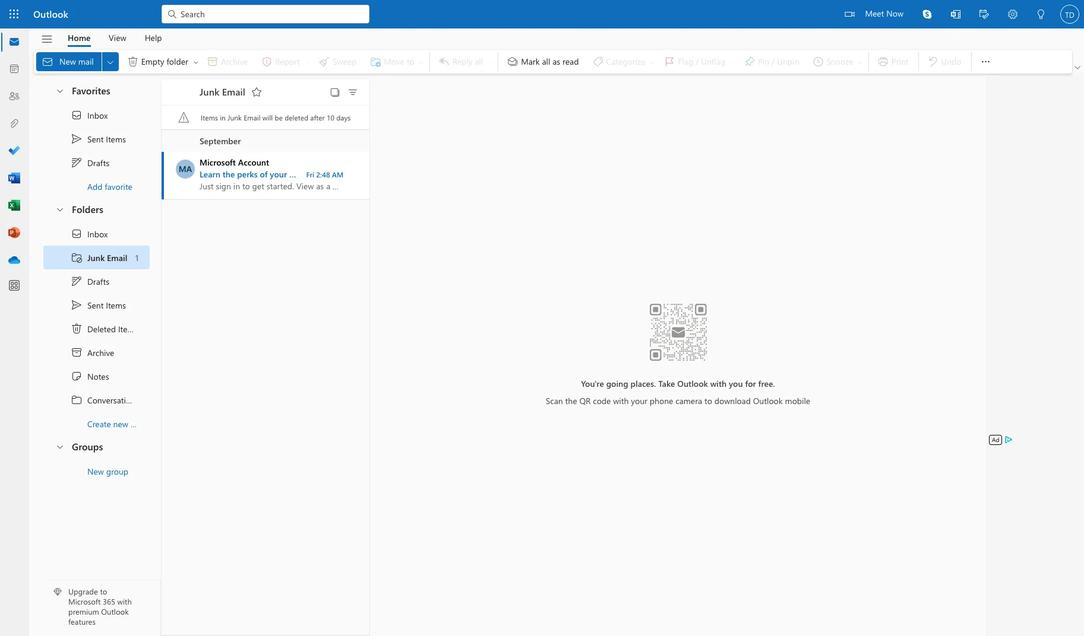 Task type: describe. For each thing, give the bounding box(es) containing it.
help
[[145, 32, 162, 43]]

2  tree item from the top
[[43, 293, 150, 317]]

 junk email
[[71, 252, 127, 264]]

with inside upgrade to microsoft 365 with premium outlook features
[[117, 597, 132, 607]]

 deleted items
[[71, 323, 138, 335]]

message list no items selected list box
[[162, 130, 370, 636]]

 button
[[35, 29, 59, 49]]


[[347, 87, 359, 99]]

new group tree item
[[43, 460, 150, 484]]

deleted
[[87, 323, 116, 335]]

outlook up camera at the right bottom
[[677, 378, 708, 390]]

you're
[[581, 378, 604, 390]]

am
[[332, 170, 343, 179]]

folder for 
[[167, 56, 188, 67]]

 inside "favorites" tree
[[71, 133, 83, 145]]

create
[[87, 419, 111, 430]]

archive
[[87, 347, 114, 359]]

add
[[87, 181, 102, 192]]

 archive
[[71, 347, 114, 359]]

of
[[260, 169, 268, 180]]

create new folder
[[87, 419, 152, 430]]

2  from the top
[[71, 228, 83, 240]]

junk email 
[[200, 85, 263, 98]]

Select a message checkbox
[[176, 160, 200, 179]]

favorite
[[105, 181, 132, 192]]

2  sent items from the top
[[71, 299, 126, 311]]

going
[[606, 378, 628, 390]]

1  tree item from the top
[[43, 103, 150, 127]]

will
[[262, 113, 273, 122]]

account
[[328, 169, 358, 180]]

after
[[310, 113, 325, 122]]

 button
[[191, 52, 201, 71]]

0 vertical spatial with
[[710, 378, 727, 390]]

ad
[[992, 436, 999, 444]]

 button
[[247, 83, 266, 102]]

items for 2nd  tree item from the top of the application containing outlook
[[106, 300, 126, 311]]

2  tree item from the top
[[43, 222, 150, 246]]

 button for folders
[[49, 198, 70, 220]]

365
[[103, 597, 115, 607]]

files image
[[8, 118, 20, 130]]

take
[[658, 378, 675, 390]]


[[507, 56, 519, 68]]

phone
[[650, 396, 673, 407]]

new group
[[87, 466, 128, 477]]

september
[[200, 135, 241, 146]]

word image
[[8, 173, 20, 185]]

for
[[745, 378, 756, 390]]

september heading
[[162, 130, 370, 152]]

empty
[[141, 56, 164, 67]]

 button
[[974, 50, 998, 74]]


[[330, 87, 340, 98]]

you
[[729, 378, 743, 390]]

folders
[[72, 203, 103, 216]]

all
[[542, 56, 550, 67]]

 for groups
[[55, 442, 65, 452]]

groups tree item
[[43, 436, 150, 460]]

learn the perks of your microsoft account
[[200, 169, 358, 180]]

drafts for 2nd  tree item
[[87, 276, 109, 287]]

ma
[[179, 163, 192, 175]]

 for folders
[[55, 205, 65, 214]]

 inside  empty folder 
[[192, 59, 200, 66]]

 button
[[102, 52, 119, 71]]

application containing outlook
[[0, 0, 1084, 637]]

favorites tree item
[[43, 80, 150, 103]]


[[1037, 10, 1046, 19]]

 button
[[327, 84, 343, 100]]

code
[[593, 396, 611, 407]]

favorites
[[72, 84, 110, 97]]


[[71, 252, 83, 264]]

2 inbox from the top
[[87, 228, 108, 240]]

1 vertical spatial email
[[244, 113, 261, 122]]

places.
[[631, 378, 656, 390]]

notes
[[87, 371, 109, 382]]

2  from the top
[[71, 299, 83, 311]]

1 vertical spatial microsoft
[[289, 169, 325, 180]]

folder for create
[[131, 419, 152, 430]]

 search field
[[162, 0, 370, 27]]

view button
[[100, 29, 135, 47]]

 inside popup button
[[106, 57, 115, 67]]

 button
[[1072, 62, 1083, 74]]

create new folder tree item
[[43, 412, 152, 436]]

 for  empty folder 
[[127, 56, 139, 68]]

mark
[[521, 56, 540, 67]]


[[980, 10, 989, 19]]

folders tree item
[[43, 198, 150, 222]]

 button
[[913, 0, 942, 29]]

the inside message list no items selected list box
[[223, 169, 235, 180]]


[[951, 10, 961, 19]]

groups
[[72, 441, 103, 453]]

view
[[109, 32, 126, 43]]

people image
[[8, 91, 20, 103]]

upgrade
[[68, 587, 98, 597]]

the inside you're going places. take outlook with you for free. scan the qr code with your phone camera to download outlook mobile
[[565, 396, 577, 407]]

items inside message list section
[[201, 113, 218, 122]]

be
[[275, 113, 283, 122]]

download
[[714, 396, 751, 407]]

outlook banner
[[0, 0, 1084, 30]]

 tree item
[[43, 389, 164, 412]]

 for favorites
[[55, 86, 65, 95]]

 sent items inside "favorites" tree
[[71, 133, 126, 145]]

learn
[[200, 169, 220, 180]]

inbox inside "favorites" tree
[[87, 110, 108, 121]]


[[42, 56, 53, 68]]

10
[[327, 113, 334, 122]]

 button
[[942, 0, 970, 30]]

now
[[886, 8, 904, 19]]

email inside  junk email
[[107, 252, 127, 263]]


[[923, 10, 932, 19]]

 inbox inside "favorites" tree
[[71, 109, 108, 121]]

microsoft account image
[[176, 160, 195, 179]]



Task type: vqa. For each thing, say whether or not it's contained in the screenshot.
Add favorite
yes



Task type: locate. For each thing, give the bounding box(es) containing it.

[[71, 347, 83, 359]]


[[41, 33, 53, 45]]

add favorite
[[87, 181, 132, 192]]

 tree item up  junk email
[[43, 222, 150, 246]]

0 horizontal spatial microsoft
[[68, 597, 101, 607]]

 up add favorite tree item at the left top of the page
[[71, 157, 83, 169]]

your inside message list no items selected list box
[[270, 169, 287, 180]]

as
[[553, 56, 560, 67]]

 inbox down folders
[[71, 228, 108, 240]]

scan
[[546, 396, 563, 407]]

junk email heading
[[184, 79, 266, 105]]

 notes
[[71, 371, 109, 383]]

move & delete group
[[36, 50, 427, 74]]

items inside  deleted items
[[118, 323, 138, 335]]

to inside upgrade to microsoft 365 with premium outlook features
[[100, 587, 107, 597]]

 inside 'tree item'
[[71, 323, 83, 335]]

excel image
[[8, 200, 20, 212]]

camera
[[676, 396, 702, 407]]

1 vertical spatial 
[[71, 323, 83, 335]]

2 vertical spatial microsoft
[[68, 597, 101, 607]]

Search for email, meetings, files and more. field
[[179, 7, 362, 20]]

 inbox
[[71, 109, 108, 121], [71, 228, 108, 240]]

you're going places. take outlook with you for free. scan the qr code with your phone camera to download outlook mobile
[[546, 378, 810, 407]]

drafts down  junk email
[[87, 276, 109, 287]]

0 horizontal spatial the
[[223, 169, 235, 180]]

account manager for test dummy image
[[1060, 5, 1079, 24]]

tree
[[43, 222, 164, 436]]

 sent items up the  'tree item'
[[71, 299, 126, 311]]

0 vertical spatial  tree item
[[43, 127, 150, 151]]

 inside  empty folder 
[[127, 56, 139, 68]]


[[71, 371, 83, 383]]

1 vertical spatial  sent items
[[71, 299, 126, 311]]


[[71, 109, 83, 121], [71, 228, 83, 240]]

drafts inside tree
[[87, 276, 109, 287]]

folder inside  empty folder 
[[167, 56, 188, 67]]

email inside junk email 
[[222, 85, 245, 98]]

junk right in
[[228, 113, 242, 122]]

meet
[[865, 8, 884, 19]]

your right of
[[270, 169, 287, 180]]

perks
[[237, 169, 258, 180]]

 tree item
[[43, 317, 150, 341]]

tree containing 
[[43, 222, 164, 436]]

microsoft inside upgrade to microsoft 365 with premium outlook features
[[68, 597, 101, 607]]

0 horizontal spatial junk
[[87, 252, 105, 263]]

0 vertical spatial 
[[127, 56, 139, 68]]

1 vertical spatial junk
[[228, 113, 242, 122]]

 for  deleted items
[[71, 323, 83, 335]]

 left empty
[[127, 56, 139, 68]]

0 vertical spatial  button
[[49, 80, 70, 102]]

 tree item
[[43, 341, 150, 365]]

favorites tree
[[43, 75, 150, 198]]

 up junk email heading
[[192, 59, 200, 66]]

1 horizontal spatial new
[[87, 466, 104, 477]]

 button
[[49, 80, 70, 102], [49, 198, 70, 220], [49, 436, 70, 458]]

items up favorite
[[106, 133, 126, 145]]

2  inbox from the top
[[71, 228, 108, 240]]

new inside tree item
[[87, 466, 104, 477]]

 drafts up the add on the top left of the page
[[71, 157, 109, 169]]

read
[[563, 56, 579, 67]]

1 vertical spatial sent
[[87, 300, 104, 311]]

2 vertical spatial junk
[[87, 252, 105, 263]]

 tree item up the add on the top left of the page
[[43, 151, 150, 175]]

 button inside 'groups' tree item
[[49, 436, 70, 458]]

premium
[[68, 607, 99, 617]]

to right camera at the right bottom
[[705, 396, 712, 407]]

1 vertical spatial with
[[613, 396, 629, 407]]

1 vertical spatial your
[[631, 396, 648, 407]]

qr
[[579, 396, 591, 407]]

1 horizontal spatial folder
[[167, 56, 188, 67]]

 drafts down  tree item
[[71, 276, 109, 288]]

new left mail
[[59, 56, 76, 67]]

sent up the add on the top left of the page
[[87, 133, 104, 145]]

 up 
[[71, 228, 83, 240]]

2 horizontal spatial with
[[710, 378, 727, 390]]

items for the  'tree item'
[[118, 323, 138, 335]]

 drafts inside tree
[[71, 276, 109, 288]]

folder
[[167, 56, 188, 67], [131, 419, 152, 430]]

microsoft left am
[[289, 169, 325, 180]]

folder inside tree item
[[131, 419, 152, 430]]

 button inside 'folders' tree item
[[49, 198, 70, 220]]

1 vertical spatial inbox
[[87, 228, 108, 240]]

calendar image
[[8, 64, 20, 75]]

3  button from the top
[[49, 436, 70, 458]]

2 horizontal spatial microsoft
[[289, 169, 325, 180]]

to inside you're going places. take outlook with you for free. scan the qr code with your phone camera to download outlook mobile
[[705, 396, 712, 407]]

1 vertical spatial folder
[[131, 419, 152, 430]]

1 horizontal spatial microsoft
[[200, 157, 236, 168]]

 tree item
[[43, 103, 150, 127], [43, 222, 150, 246]]

 left folders
[[55, 205, 65, 214]]

drafts up add favorite tree item at the left top of the page
[[87, 157, 109, 168]]

free.
[[758, 378, 775, 390]]

0 horizontal spatial to
[[100, 587, 107, 597]]

set your advertising preferences image
[[1004, 435, 1014, 445]]

1 horizontal spatial the
[[565, 396, 577, 407]]

1 vertical spatial drafts
[[87, 276, 109, 287]]

the
[[223, 169, 235, 180], [565, 396, 577, 407]]

 inside favorites tree item
[[55, 86, 65, 95]]

2 drafts from the top
[[87, 276, 109, 287]]

1  tree item from the top
[[43, 151, 150, 175]]

1 vertical spatial  tree item
[[43, 293, 150, 317]]

junk inside  junk email
[[87, 252, 105, 263]]

group
[[106, 466, 128, 477]]

0 horizontal spatial your
[[270, 169, 287, 180]]

tab list
[[59, 29, 171, 47]]

2  tree item from the top
[[43, 270, 150, 293]]

0 vertical spatial  drafts
[[71, 157, 109, 169]]

2 vertical spatial  button
[[49, 436, 70, 458]]

0 vertical spatial new
[[59, 56, 76, 67]]

0 vertical spatial  tree item
[[43, 103, 150, 127]]

 drafts inside "favorites" tree
[[71, 157, 109, 169]]

1 horizontal spatial with
[[613, 396, 629, 407]]

inbox down 'folders' tree item
[[87, 228, 108, 240]]

 button down " new mail"
[[49, 80, 70, 102]]

junk down  dropdown button
[[200, 85, 219, 98]]


[[845, 10, 855, 19]]

1 horizontal spatial your
[[631, 396, 648, 407]]

items in junk email will be deleted after 10 days
[[201, 113, 351, 122]]

new left the group
[[87, 466, 104, 477]]

outlook inside upgrade to microsoft 365 with premium outlook features
[[101, 607, 129, 617]]

 button for groups
[[49, 436, 70, 458]]

0 horizontal spatial new
[[59, 56, 76, 67]]

1
[[135, 252, 138, 263]]

 tree item down favorites at the top left
[[43, 103, 150, 127]]

1 vertical spatial  button
[[49, 198, 70, 220]]

mail
[[78, 56, 94, 67]]

microsoft up learn
[[200, 157, 236, 168]]


[[251, 86, 263, 98]]

 tree item
[[43, 246, 150, 270]]

1 drafts from the top
[[87, 157, 109, 168]]

1 vertical spatial  tree item
[[43, 270, 150, 293]]

 tree item up deleted
[[43, 293, 150, 317]]

your inside you're going places. take outlook with you for free. scan the qr code with your phone camera to download outlook mobile
[[631, 396, 648, 407]]

sent up the  'tree item'
[[87, 300, 104, 311]]

microsoft
[[200, 157, 236, 168], [289, 169, 325, 180], [68, 597, 101, 607]]

 inside "favorites" tree
[[71, 109, 83, 121]]

items left in
[[201, 113, 218, 122]]

2:48
[[316, 170, 330, 179]]

onedrive image
[[8, 255, 20, 267]]

2  drafts from the top
[[71, 276, 109, 288]]

more apps image
[[8, 280, 20, 292]]

features
[[68, 617, 96, 627]]

0 vertical spatial the
[[223, 169, 235, 180]]

1  inbox from the top
[[71, 109, 108, 121]]

folder right new
[[131, 419, 152, 430]]

 inside 'folders' tree item
[[55, 205, 65, 214]]


[[127, 56, 139, 68], [71, 323, 83, 335]]

 tree item
[[43, 151, 150, 175], [43, 270, 150, 293]]

microsoft account
[[200, 157, 269, 168]]

 inbox down favorites at the top left
[[71, 109, 108, 121]]

1 vertical spatial 
[[71, 228, 83, 240]]

1  from the top
[[71, 157, 83, 169]]

0 vertical spatial  sent items
[[71, 133, 126, 145]]

0 vertical spatial sent
[[87, 133, 104, 145]]

1 vertical spatial  inbox
[[71, 228, 108, 240]]

 down favorites at the top left
[[71, 133, 83, 145]]

2 vertical spatial email
[[107, 252, 127, 263]]

0 horizontal spatial with
[[117, 597, 132, 607]]

outlook down free.
[[753, 396, 783, 407]]

 sent items
[[71, 133, 126, 145], [71, 299, 126, 311]]

 tree item down  junk email
[[43, 270, 150, 293]]

 tree item down favorites tree item
[[43, 127, 150, 151]]

 button left groups
[[49, 436, 70, 458]]

 tree item
[[43, 365, 150, 389]]

upgrade to microsoft 365 with premium outlook features
[[68, 587, 132, 627]]

drafts for second  tree item from the bottom
[[87, 157, 109, 168]]

items right deleted
[[118, 323, 138, 335]]

email left  button
[[222, 85, 245, 98]]

0 vertical spatial email
[[222, 85, 245, 98]]

to do image
[[8, 146, 20, 157]]

meet now
[[865, 8, 904, 19]]


[[71, 133, 83, 145], [71, 299, 83, 311]]

new
[[113, 419, 128, 430]]

junk inside junk email 
[[200, 85, 219, 98]]

1 vertical spatial  drafts
[[71, 276, 109, 288]]

0 vertical spatial 
[[71, 133, 83, 145]]

0 horizontal spatial 
[[71, 323, 83, 335]]

email left will
[[244, 113, 261, 122]]

1 sent from the top
[[87, 133, 104, 145]]

tab list inside application
[[59, 29, 171, 47]]

1 horizontal spatial to
[[705, 396, 712, 407]]

add favorite tree item
[[43, 175, 150, 198]]

items for first  tree item from the top
[[106, 133, 126, 145]]

0 vertical spatial microsoft
[[200, 157, 236, 168]]

 inside 'groups' tree item
[[55, 442, 65, 452]]

1  sent items from the top
[[71, 133, 126, 145]]


[[980, 56, 992, 68]]

 down favorites at the top left
[[71, 109, 83, 121]]

items up  deleted items
[[106, 300, 126, 311]]

fri 2:48 am
[[306, 170, 343, 179]]

1 inbox from the top
[[87, 110, 108, 121]]

new inside " new mail"
[[59, 56, 76, 67]]


[[1075, 65, 1081, 71]]

in
[[220, 113, 226, 122]]

2  button from the top
[[49, 198, 70, 220]]

0 vertical spatial junk
[[200, 85, 219, 98]]

email left 1
[[107, 252, 127, 263]]

message list section
[[162, 76, 370, 636]]

with left you
[[710, 378, 727, 390]]

 left groups
[[55, 442, 65, 452]]

0 vertical spatial  inbox
[[71, 109, 108, 121]]

 up 
[[71, 323, 83, 335]]

1  button from the top
[[49, 80, 70, 102]]

items
[[201, 113, 218, 122], [106, 133, 126, 145], [106, 300, 126, 311], [118, 323, 138, 335]]

0 vertical spatial to
[[705, 396, 712, 407]]

mobile
[[785, 396, 810, 407]]

account
[[238, 157, 269, 168]]

tags group
[[501, 50, 866, 74]]

with down going
[[613, 396, 629, 407]]

 button
[[970, 0, 999, 30]]

 mark all as read
[[507, 56, 579, 68]]

0 vertical spatial your
[[270, 169, 287, 180]]

help button
[[136, 29, 171, 47]]


[[178, 112, 190, 124]]

 conversation history
[[71, 394, 164, 406]]

sent
[[87, 133, 104, 145], [87, 300, 104, 311]]

history
[[138, 395, 164, 406]]


[[71, 394, 83, 406]]

folder left  dropdown button
[[167, 56, 188, 67]]

fri
[[306, 170, 314, 179]]

mail image
[[8, 36, 20, 48]]

the down microsoft account
[[223, 169, 235, 180]]

1 vertical spatial  tree item
[[43, 222, 150, 246]]

the left qr
[[565, 396, 577, 407]]

deleted
[[285, 113, 308, 122]]

 drafts for 2nd  tree item
[[71, 276, 109, 288]]

 tree item
[[43, 127, 150, 151], [43, 293, 150, 317]]

home
[[68, 32, 91, 43]]

0 vertical spatial 
[[71, 157, 83, 169]]

 sent items down favorites tree item
[[71, 133, 126, 145]]

1  from the top
[[71, 133, 83, 145]]

 button inside favorites tree item
[[49, 80, 70, 102]]

outlook up the  button
[[33, 8, 68, 20]]

0 vertical spatial  tree item
[[43, 151, 150, 175]]

1 vertical spatial to
[[100, 587, 107, 597]]

outlook inside banner
[[33, 8, 68, 20]]

home button
[[59, 29, 100, 47]]

microsoft up the features
[[68, 597, 101, 607]]

junk
[[200, 85, 219, 98], [228, 113, 242, 122], [87, 252, 105, 263]]

sent inside "favorites" tree
[[87, 133, 104, 145]]

 inside "favorites" tree
[[71, 157, 83, 169]]

to right the upgrade on the left
[[100, 587, 107, 597]]

2 vertical spatial with
[[117, 597, 132, 607]]

items inside "favorites" tree
[[106, 133, 126, 145]]

 empty folder 
[[127, 56, 200, 68]]

0 vertical spatial inbox
[[87, 110, 108, 121]]

 drafts for second  tree item from the bottom
[[71, 157, 109, 169]]

1 horizontal spatial 
[[127, 56, 139, 68]]

1 vertical spatial 
[[71, 276, 83, 288]]

 up the  'tree item'
[[71, 299, 83, 311]]

1  drafts from the top
[[71, 157, 109, 169]]

1 vertical spatial new
[[87, 466, 104, 477]]

 down 
[[71, 276, 83, 288]]

 right mail
[[106, 57, 115, 67]]

 button for favorites
[[49, 80, 70, 102]]

2 sent from the top
[[87, 300, 104, 311]]

2  from the top
[[71, 276, 83, 288]]

 down " new mail"
[[55, 86, 65, 95]]

1  from the top
[[71, 109, 83, 121]]

2 horizontal spatial junk
[[228, 113, 242, 122]]

inbox down favorites tree item
[[87, 110, 108, 121]]

 button
[[1027, 0, 1056, 30]]

0 vertical spatial drafts
[[87, 157, 109, 168]]

your down "places."
[[631, 396, 648, 407]]

 button left folders
[[49, 198, 70, 220]]

 button
[[343, 84, 362, 100]]

application
[[0, 0, 1084, 637]]

1  tree item from the top
[[43, 127, 150, 151]]

junk right 
[[87, 252, 105, 263]]

0 vertical spatial 
[[71, 109, 83, 121]]

1 vertical spatial 
[[71, 299, 83, 311]]

with right "365"
[[117, 597, 132, 607]]

1 vertical spatial the
[[565, 396, 577, 407]]

drafts inside "favorites" tree
[[87, 157, 109, 168]]

premium features image
[[53, 589, 62, 597]]

left-rail-appbar navigation
[[2, 29, 26, 274]]

tab list containing home
[[59, 29, 171, 47]]

 drafts
[[71, 157, 109, 169], [71, 276, 109, 288]]

outlook right premium
[[101, 607, 129, 617]]

0 vertical spatial folder
[[167, 56, 188, 67]]

1 horizontal spatial junk
[[200, 85, 219, 98]]

powerpoint image
[[8, 228, 20, 239]]

 new mail
[[42, 56, 94, 68]]

0 horizontal spatial folder
[[131, 419, 152, 430]]



